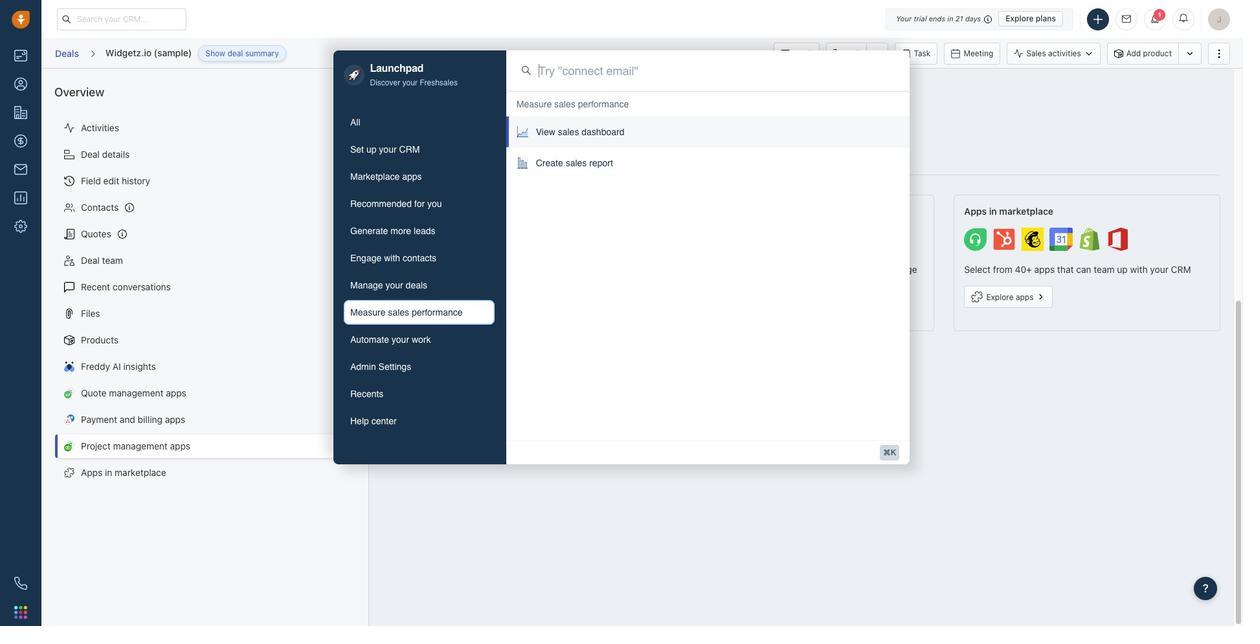 Task type: locate. For each thing, give the bounding box(es) containing it.
admin settings
[[350, 362, 411, 373]]

measure inside list of options list box
[[517, 99, 552, 110]]

0 horizontal spatial apps
[[81, 468, 102, 479]]

0 vertical spatial deals
[[573, 264, 595, 275]]

in right the
[[597, 264, 605, 275]]

explore plans link
[[999, 11, 1063, 27]]

team right can
[[1094, 264, 1115, 275]]

apps in marketplace down payment and billing apps
[[81, 468, 166, 479]]

1 vertical spatial explore
[[987, 292, 1014, 302]]

up right can
[[1117, 264, 1128, 275]]

0 vertical spatial view
[[536, 127, 556, 137]]

create quotes and proposals based on the deals in your crm
[[393, 264, 626, 288]]

1 vertical spatial deals
[[406, 281, 427, 291]]

1 horizontal spatial create
[[536, 158, 563, 168]]

freshworks switcher image
[[14, 607, 27, 620]]

show deal summary
[[205, 49, 279, 58]]

list of options list box
[[506, 91, 910, 179]]

with right can
[[1131, 264, 1148, 275]]

quote management apps up payment and billing apps
[[81, 388, 186, 399]]

explore left plans
[[1006, 14, 1034, 23]]

2 horizontal spatial with
[[1131, 264, 1148, 275]]

up inside set up your crm button
[[366, 145, 377, 155]]

that
[[1058, 264, 1074, 275]]

with right them
[[797, 264, 815, 275]]

quote down freddy
[[81, 388, 107, 399]]

1 horizontal spatial team
[[1094, 264, 1115, 275]]

details
[[102, 149, 130, 160]]

Search your CRM... text field
[[57, 8, 187, 30]]

dashboard
[[582, 127, 625, 137]]

engage with contacts
[[350, 253, 437, 264]]

marketplace
[[350, 172, 400, 182]]

view up create sales report
[[536, 127, 556, 137]]

launchpad
[[370, 63, 424, 75]]

for
[[414, 199, 425, 209]]

deal for deal team
[[81, 255, 100, 266]]

deals inside "create quotes and proposals based on the deals in your crm"
[[573, 264, 595, 275]]

crm inside button
[[399, 145, 420, 155]]

create up the payments
[[679, 264, 706, 275]]

engage
[[350, 253, 382, 264]]

create for create sales report
[[536, 158, 563, 168]]

create inside "create quotes and proposals based on the deals in your crm"
[[393, 264, 420, 275]]

widgetz.io
[[106, 47, 152, 58]]

quote management apps
[[393, 206, 502, 217], [81, 388, 186, 399]]

apps inside button
[[420, 305, 437, 315]]

1 vertical spatial marketplace
[[115, 468, 166, 479]]

⌘ k
[[883, 449, 896, 458]]

add
[[1127, 49, 1141, 58]]

1 vertical spatial quote management apps
[[81, 388, 186, 399]]

team up recent conversations
[[102, 255, 123, 266]]

measure sales performance heading inside list of options list box
[[517, 98, 629, 111]]

more
[[391, 226, 411, 237]]

deal
[[228, 49, 243, 58]]

0 vertical spatial up
[[366, 145, 377, 155]]

your
[[896, 14, 912, 23]]

deals right the
[[573, 264, 595, 275]]

explore for explore apps
[[987, 292, 1014, 302]]

1 vertical spatial up
[[1117, 264, 1128, 275]]

proposals
[[472, 264, 513, 275]]

0 horizontal spatial deals
[[406, 281, 427, 291]]

task button
[[895, 42, 938, 64]]

sales inside button
[[388, 308, 409, 318]]

0 horizontal spatial project
[[81, 441, 111, 452]]

apps down payment
[[81, 468, 102, 479]]

marketplace up 40+
[[1000, 206, 1054, 217]]

1 horizontal spatial with
[[797, 264, 815, 275]]

engage with contacts button
[[344, 246, 495, 271]]

0 vertical spatial explore
[[1006, 14, 1034, 23]]

1 horizontal spatial quote management apps
[[393, 206, 502, 217]]

tab list
[[344, 110, 495, 434]]

with inside button
[[384, 253, 400, 264]]

project down launchpad on the left top
[[382, 81, 420, 95]]

project down payment
[[81, 441, 111, 452]]

0 vertical spatial quote management apps
[[393, 206, 502, 217]]

performance inside list of options list box
[[578, 99, 629, 110]]

1 horizontal spatial up
[[1117, 264, 1128, 275]]

1 vertical spatial apps
[[81, 468, 102, 479]]

phone element
[[8, 571, 34, 597]]

2 horizontal spatial create
[[679, 264, 706, 275]]

your inside button
[[386, 281, 403, 291]]

deal left the details
[[81, 149, 100, 160]]

0 vertical spatial deal
[[81, 149, 100, 160]]

1 deal from the top
[[81, 149, 100, 160]]

project management apps up all button
[[382, 81, 522, 95]]

view inside button
[[400, 305, 417, 315]]

manage
[[350, 281, 383, 291]]

0 vertical spatial marketplace
[[1000, 206, 1054, 217]]

0 horizontal spatial create
[[393, 264, 420, 275]]

activities
[[1049, 49, 1081, 58]]

apps up select
[[965, 206, 987, 217]]

billing
[[138, 415, 163, 426]]

create inside list of options list box
[[536, 158, 563, 168]]

admin settings button
[[344, 355, 495, 380]]

deals up view apps
[[406, 281, 427, 291]]

management up payment and billing apps
[[109, 388, 164, 399]]

explore down 'from'
[[987, 292, 1014, 302]]

view
[[536, 127, 556, 137], [400, 305, 417, 315]]

create down asana
[[536, 158, 563, 168]]

automate your work
[[350, 335, 431, 345]]

management down payment and billing apps
[[113, 441, 168, 452]]

2 vertical spatial crm
[[393, 277, 413, 288]]

select
[[965, 264, 991, 275]]

0 vertical spatial project management apps
[[382, 81, 522, 95]]

0 horizontal spatial quote
[[81, 388, 107, 399]]

crm inside "create quotes and proposals based on the deals in your crm"
[[393, 277, 413, 288]]

0 horizontal spatial with
[[384, 253, 400, 264]]

overview
[[54, 85, 104, 99]]

1 vertical spatial deal
[[81, 255, 100, 266]]

your inside launchpad discover your freshsales
[[403, 79, 418, 88]]

from
[[993, 264, 1013, 275]]

1 vertical spatial project management apps
[[81, 441, 190, 452]]

trial
[[914, 14, 927, 23]]

project management apps down payment and billing apps
[[81, 441, 190, 452]]

quote up "more"
[[393, 206, 419, 217]]

1 horizontal spatial deals
[[573, 264, 595, 275]]

measure inside button
[[350, 308, 386, 318]]

1
[[1158, 11, 1162, 18]]

up
[[366, 145, 377, 155], [1117, 264, 1128, 275]]

apps inside "button"
[[402, 172, 422, 182]]

plans
[[1036, 14, 1056, 23]]

create down 'engage with contacts'
[[393, 264, 420, 275]]

measure
[[517, 99, 552, 110], [517, 99, 552, 110], [350, 308, 386, 318]]

with right engage
[[384, 253, 400, 264]]

0 horizontal spatial view
[[400, 305, 417, 315]]

0 vertical spatial quote
[[393, 206, 419, 217]]

in
[[948, 14, 954, 23], [989, 206, 997, 217], [597, 264, 605, 275], [105, 468, 112, 479]]

payment
[[81, 415, 117, 426]]

1 horizontal spatial apps
[[965, 206, 987, 217]]

create
[[536, 158, 563, 168], [393, 264, 420, 275], [679, 264, 706, 275]]

2 horizontal spatial and
[[866, 264, 882, 275]]

and left manage
[[866, 264, 882, 275]]

tab list containing all
[[344, 110, 495, 434]]

performance
[[578, 99, 629, 110], [578, 99, 629, 110], [412, 308, 463, 318]]

apps in marketplace up 'from'
[[965, 206, 1054, 217]]

0 vertical spatial crm
[[399, 145, 420, 155]]

1 horizontal spatial and
[[454, 264, 470, 275]]

create inside create invoices, share them with customers, and manage payments
[[679, 264, 706, 275]]

recommended for you
[[350, 199, 442, 209]]

days
[[966, 14, 981, 23]]

0 horizontal spatial up
[[366, 145, 377, 155]]

0 vertical spatial apps
[[965, 206, 987, 217]]

1 vertical spatial view
[[400, 305, 417, 315]]

generate
[[350, 226, 388, 237]]

deal for deal details
[[81, 149, 100, 160]]

call button
[[827, 42, 866, 64]]

1 vertical spatial apps in marketplace
[[81, 468, 166, 479]]

0 horizontal spatial apps in marketplace
[[81, 468, 166, 479]]

explore inside button
[[987, 292, 1014, 302]]

press-command-k-to-open-and-close element
[[880, 446, 900, 461]]

management up all button
[[423, 81, 493, 95]]

create for create quotes and proposals based on the deals in your crm
[[393, 264, 420, 275]]

up right the set at the left top of the page
[[366, 145, 377, 155]]

1 horizontal spatial apps in marketplace
[[965, 206, 1054, 217]]

measure sales performance heading
[[517, 98, 629, 111], [517, 98, 629, 111]]

sales activities button
[[1007, 42, 1107, 64], [1007, 42, 1101, 64]]

and left billing
[[120, 415, 135, 426]]

show
[[205, 49, 225, 58]]

recents button
[[344, 382, 495, 407]]

view inside list of options list box
[[536, 127, 556, 137]]

explore apps button
[[965, 286, 1053, 308]]

deal up 'recent'
[[81, 255, 100, 266]]

0 horizontal spatial quote management apps
[[81, 388, 186, 399]]

view down manage your deals button
[[400, 305, 417, 315]]

1 vertical spatial crm
[[1171, 264, 1191, 275]]

set up your crm
[[350, 145, 420, 155]]

based
[[516, 264, 541, 275]]

conversations
[[113, 282, 171, 293]]

deal details
[[81, 149, 130, 160]]

and inside create invoices, share them with customers, and manage payments
[[866, 264, 882, 275]]

explore for explore plans
[[1006, 14, 1034, 23]]

project management apps
[[382, 81, 522, 95], [81, 441, 190, 452]]

and right quotes
[[454, 264, 470, 275]]

history
[[122, 176, 150, 187]]

activities
[[81, 123, 119, 134]]

0 horizontal spatial marketplace
[[115, 468, 166, 479]]

2 deal from the top
[[81, 255, 100, 266]]

measure sales performance inside button
[[350, 308, 463, 318]]

in left 21
[[948, 14, 954, 23]]

explore
[[1006, 14, 1034, 23], [987, 292, 1014, 302]]

product
[[1143, 49, 1172, 58]]

marketplace down payment and billing apps
[[115, 468, 166, 479]]

with
[[384, 253, 400, 264], [797, 264, 815, 275], [1131, 264, 1148, 275]]

management up leads
[[421, 206, 479, 217]]

quote management apps up leads
[[393, 206, 502, 217]]

1 horizontal spatial view
[[536, 127, 556, 137]]

customers,
[[817, 264, 864, 275]]

1 horizontal spatial project
[[382, 81, 420, 95]]



Task type: describe. For each thing, give the bounding box(es) containing it.
the
[[557, 264, 570, 275]]

crm for select from 40+ apps that can team up with your crm
[[1171, 264, 1191, 275]]

deals inside manage your deals button
[[406, 281, 427, 291]]

meeting button
[[945, 42, 1001, 64]]

freddy ai insights
[[81, 362, 156, 373]]

0 horizontal spatial and
[[120, 415, 135, 426]]

marketplace apps
[[350, 172, 422, 182]]

set up your crm button
[[344, 138, 495, 162]]

discover
[[370, 79, 400, 88]]

your inside "create quotes and proposals based on the deals in your crm"
[[607, 264, 626, 275]]

(sample)
[[154, 47, 192, 58]]

measure sales performance inside list of options list box
[[517, 99, 629, 110]]

21
[[956, 14, 964, 23]]

ends
[[929, 14, 946, 23]]

create for create invoices, share them with customers, and manage payments
[[679, 264, 706, 275]]

automate
[[350, 335, 389, 345]]

asana
[[549, 123, 571, 133]]

in inside "create quotes and proposals based on the deals in your crm"
[[597, 264, 605, 275]]

task
[[914, 48, 931, 58]]

recents
[[350, 389, 384, 400]]

create invoices, share them with customers, and manage payments
[[679, 264, 917, 288]]

you
[[427, 199, 442, 209]]

marketplace apps button
[[344, 165, 495, 189]]

email button
[[774, 42, 820, 64]]

recommended for you button
[[344, 192, 495, 217]]

in up 'from'
[[989, 206, 997, 217]]

generate more leads button
[[344, 219, 495, 244]]

1 vertical spatial project
[[81, 441, 111, 452]]

automate your work button
[[344, 328, 495, 353]]

with inside create invoices, share them with customers, and manage payments
[[797, 264, 815, 275]]

share
[[748, 264, 771, 275]]

admin
[[350, 362, 376, 373]]

deals link
[[54, 43, 80, 64]]

on
[[544, 264, 554, 275]]

manage
[[884, 264, 917, 275]]

performance inside button
[[412, 308, 463, 318]]

crm for create quotes and proposals based on the deals in your crm
[[393, 277, 413, 288]]

view for view apps
[[400, 305, 417, 315]]

invoices,
[[709, 264, 745, 275]]

can
[[1077, 264, 1092, 275]]

view for view sales dashboard
[[536, 127, 556, 137]]

1 vertical spatial quote
[[81, 388, 107, 399]]

center
[[372, 417, 397, 427]]

1 horizontal spatial project management apps
[[382, 81, 522, 95]]

your trial ends in 21 days
[[896, 14, 981, 23]]

payment and billing apps
[[81, 415, 185, 426]]

deals
[[55, 48, 79, 59]]

1 link
[[1144, 8, 1166, 30]]

manage your deals
[[350, 281, 427, 291]]

all
[[350, 117, 360, 128]]

Try "connect email" field
[[539, 62, 894, 79]]

ai
[[113, 362, 121, 373]]

field edit history
[[81, 176, 150, 187]]

apps inside button
[[1016, 292, 1034, 302]]

work
[[412, 335, 431, 345]]

contacts
[[81, 202, 119, 213]]

create sales report
[[536, 158, 613, 168]]

set
[[350, 145, 364, 155]]

1 horizontal spatial quote
[[393, 206, 419, 217]]

40+
[[1015, 264, 1032, 275]]

report
[[589, 158, 613, 168]]

help center
[[350, 417, 397, 427]]

insights
[[123, 362, 156, 373]]

1 horizontal spatial marketplace
[[1000, 206, 1054, 217]]

files
[[81, 308, 100, 320]]

0 vertical spatial apps in marketplace
[[965, 206, 1054, 217]]

recommended
[[350, 199, 412, 209]]

sales activities
[[1027, 49, 1081, 58]]

recent
[[81, 282, 110, 293]]

edit
[[103, 176, 119, 187]]

quotes
[[81, 229, 111, 240]]

help center button
[[344, 410, 495, 434]]

quotes
[[423, 264, 452, 275]]

recent conversations
[[81, 282, 171, 293]]

measure sales performance button
[[344, 301, 495, 325]]

generate more leads
[[350, 226, 436, 237]]

widgetz.io (sample)
[[106, 47, 192, 58]]

view sales dashboard
[[536, 127, 625, 137]]

launchpad discover your freshsales
[[370, 63, 458, 88]]

sales
[[1027, 49, 1046, 58]]

explore apps
[[987, 292, 1034, 302]]

freddy
[[81, 362, 110, 373]]

phone image
[[14, 578, 27, 591]]

and inside "create quotes and proposals based on the deals in your crm"
[[454, 264, 470, 275]]

explore plans
[[1006, 14, 1056, 23]]

help
[[350, 417, 369, 427]]

k
[[891, 449, 896, 458]]

manage your deals button
[[344, 274, 495, 298]]

in down payment
[[105, 468, 112, 479]]

mng settings image
[[343, 86, 352, 96]]

0 horizontal spatial team
[[102, 255, 123, 266]]

view apps button
[[393, 299, 457, 321]]

freshsales
[[420, 79, 458, 88]]

0 horizontal spatial project management apps
[[81, 441, 190, 452]]

select from 40+ apps that can team up with your crm
[[965, 264, 1191, 275]]

summary
[[245, 49, 279, 58]]

all button
[[344, 110, 495, 135]]

email
[[793, 48, 813, 58]]

view apps
[[400, 305, 437, 315]]

0 vertical spatial project
[[382, 81, 420, 95]]



Task type: vqa. For each thing, say whether or not it's contained in the screenshot.
bottom the Peterson
no



